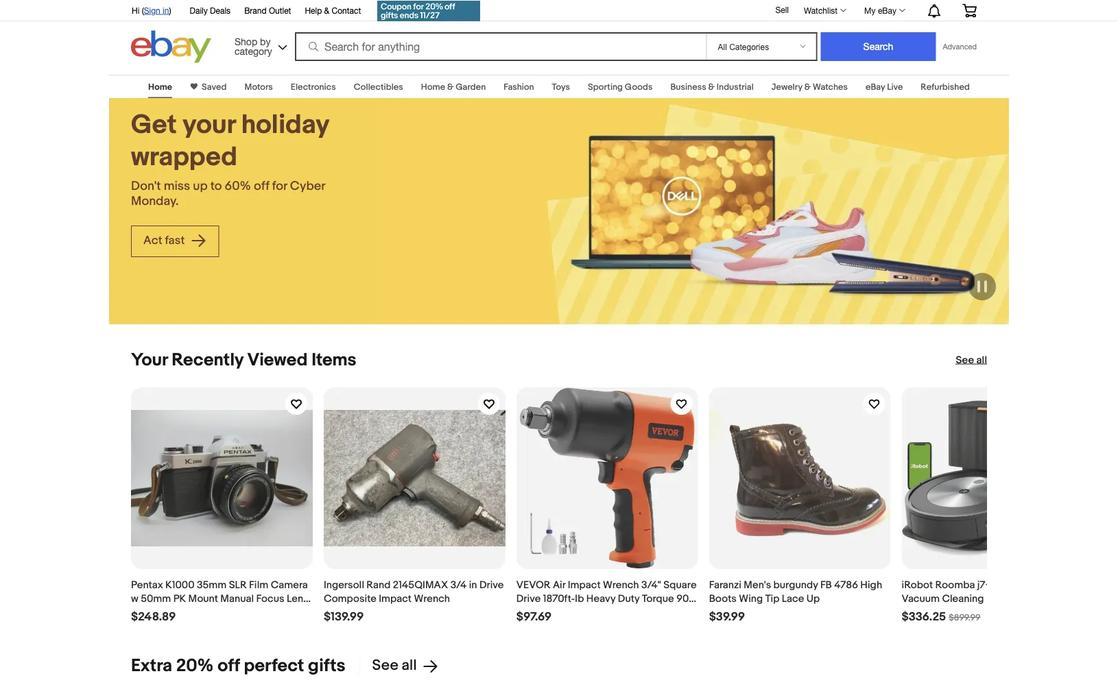 Task type: locate. For each thing, give the bounding box(es) containing it.
ebay left 'live'
[[866, 82, 885, 92]]

wrench inside vevor air impact wrench 3/4" square drive 1870ft-lb heavy duty torque 90- 120psi
[[603, 579, 639, 591]]

0 vertical spatial drive
[[479, 579, 504, 591]]

extra
[[131, 655, 172, 677]]

0 horizontal spatial home
[[148, 82, 172, 92]]

daily deals link
[[190, 3, 231, 19]]

impact down "rand"
[[379, 593, 412, 605]]

120psi
[[516, 606, 547, 619]]

impact inside ingersoll rand 2145qimax 3/4 in drive composite impact wrench $139.99
[[379, 593, 412, 605]]

refurbished!
[[902, 606, 962, 619]]

get an extra 20% off image
[[377, 1, 480, 21]]

4786
[[834, 579, 858, 591]]

off right 20%
[[218, 655, 240, 677]]

cleaning
[[942, 593, 984, 605]]

impact
[[568, 579, 601, 591], [379, 593, 412, 605]]

all
[[976, 354, 987, 366], [402, 657, 417, 675]]

get
[[131, 109, 177, 141]]

& inside account navigation
[[324, 5, 329, 15]]

0 horizontal spatial impact
[[379, 593, 412, 605]]

1 vertical spatial see
[[372, 657, 398, 675]]

0 vertical spatial all
[[976, 354, 987, 366]]

1 vertical spatial drive
[[516, 593, 541, 605]]

drive up 120psi
[[516, 593, 541, 605]]

0 horizontal spatial in
[[163, 5, 169, 15]]

shop by category
[[235, 36, 272, 57]]

k1000
[[165, 579, 195, 591]]

0 vertical spatial see all link
[[956, 353, 987, 367]]

shop
[[235, 36, 257, 47]]

ingersoll
[[324, 579, 364, 591]]

drive right the 3/4
[[479, 579, 504, 591]]

see
[[956, 354, 974, 366], [372, 657, 398, 675]]

$97.69
[[516, 610, 552, 624]]

ebay live link
[[866, 82, 903, 92]]

0 horizontal spatial see all link
[[359, 657, 439, 675]]

$139.99 text field
[[324, 610, 364, 624]]

all for extra 20% off perfect gifts
[[402, 657, 417, 675]]

drive
[[479, 579, 504, 591], [516, 593, 541, 605]]

Search for anything text field
[[297, 34, 703, 60]]

wrench inside ingersoll rand 2145qimax 3/4 in drive composite impact wrench $139.99
[[414, 593, 450, 605]]

sign in link
[[144, 5, 169, 15]]

& left garden
[[447, 82, 454, 92]]

contact
[[332, 5, 361, 15]]

1 vertical spatial wrench
[[414, 593, 450, 605]]

0 horizontal spatial see
[[372, 657, 398, 675]]

& right business
[[708, 82, 715, 92]]

sporting goods
[[588, 82, 653, 92]]

square
[[663, 579, 697, 591]]

collectibles link
[[354, 82, 403, 92]]

see for your recently viewed items
[[956, 354, 974, 366]]

home up get
[[148, 82, 172, 92]]

ebay right my
[[878, 5, 897, 15]]

0 vertical spatial ebay
[[878, 5, 897, 15]]

home for home & garden
[[421, 82, 445, 92]]

lace
[[782, 593, 804, 605]]

2 home from the left
[[421, 82, 445, 92]]

sporting
[[588, 82, 623, 92]]

pentax k1000 35mm slr film camera w 50mm pk mount manual focus lens tested works
[[131, 579, 309, 619]]

0 vertical spatial see
[[956, 354, 974, 366]]

home
[[148, 82, 172, 92], [421, 82, 445, 92]]

act fast link
[[131, 226, 219, 257]]

0 vertical spatial in
[[163, 5, 169, 15]]

emptying
[[1016, 579, 1060, 591]]

impact up lb
[[568, 579, 601, 591]]

1 horizontal spatial home
[[421, 82, 445, 92]]

1 vertical spatial ebay
[[866, 82, 885, 92]]

see all
[[956, 354, 987, 366], [372, 657, 417, 675]]

lens
[[287, 593, 309, 605]]

vevor
[[516, 579, 551, 591]]

slr
[[229, 579, 247, 591]]

irobot roomba j7+ self-emptying vacuum cleaning robot - certified refurbished!
[[902, 579, 1066, 619]]

1 vertical spatial in
[[469, 579, 477, 591]]

in right sign
[[163, 5, 169, 15]]

0 vertical spatial wrench
[[603, 579, 639, 591]]

motors link
[[244, 82, 273, 92]]

& for home
[[447, 82, 454, 92]]

all for your recently viewed items
[[976, 354, 987, 366]]

miss
[[164, 179, 190, 194]]

electronics link
[[291, 82, 336, 92]]

refurbished
[[921, 82, 970, 92]]

air
[[553, 579, 565, 591]]

1870ft-
[[543, 593, 575, 605]]

0 horizontal spatial wrench
[[414, 593, 450, 605]]

$39.99 text field
[[709, 610, 745, 624]]

wrench up duty
[[603, 579, 639, 591]]

high
[[860, 579, 882, 591]]

see for extra 20% off perfect gifts
[[372, 657, 398, 675]]

1 horizontal spatial impact
[[568, 579, 601, 591]]

previous price $899.99 text field
[[949, 612, 981, 623]]

off left for
[[254, 179, 269, 194]]

1 vertical spatial all
[[402, 657, 417, 675]]

watchlist
[[804, 5, 838, 15]]

toys link
[[552, 82, 570, 92]]

extra 20% off perfect gifts
[[131, 655, 345, 677]]

home left garden
[[421, 82, 445, 92]]

monday.
[[131, 194, 179, 209]]

1 horizontal spatial see
[[956, 354, 974, 366]]

0 horizontal spatial all
[[402, 657, 417, 675]]

&
[[324, 5, 329, 15], [447, 82, 454, 92], [708, 82, 715, 92], [804, 82, 811, 92]]

account navigation
[[124, 0, 987, 23]]

0 vertical spatial see all
[[956, 354, 987, 366]]

1 horizontal spatial all
[[976, 354, 987, 366]]

1 horizontal spatial off
[[254, 179, 269, 194]]

burgundy
[[773, 579, 818, 591]]

outlet
[[269, 5, 291, 15]]

duty
[[618, 593, 640, 605]]

in
[[163, 5, 169, 15], [469, 579, 477, 591]]

None submit
[[821, 32, 936, 61]]

your shopping cart image
[[962, 4, 977, 17]]

pentax
[[131, 579, 163, 591]]

wrapped
[[131, 141, 237, 173]]

wrench
[[603, 579, 639, 591], [414, 593, 450, 605]]

1 horizontal spatial drive
[[516, 593, 541, 605]]

)
[[169, 5, 171, 15]]

see all for extra 20% off perfect gifts
[[372, 657, 417, 675]]

business
[[670, 82, 706, 92]]

act fast
[[143, 234, 187, 248]]

1 vertical spatial impact
[[379, 593, 412, 605]]

certified
[[1024, 593, 1066, 605]]

ebay live
[[866, 82, 903, 92]]

wrench down 2145qimax
[[414, 593, 450, 605]]

0 vertical spatial impact
[[568, 579, 601, 591]]

1 horizontal spatial see all
[[956, 354, 987, 366]]

jewelry & watches
[[772, 82, 848, 92]]

in right the 3/4
[[469, 579, 477, 591]]

heavy
[[586, 593, 615, 605]]

category
[[235, 45, 272, 57]]

0 horizontal spatial drive
[[479, 579, 504, 591]]

off
[[254, 179, 269, 194], [218, 655, 240, 677]]

roomba
[[935, 579, 975, 591]]

0 horizontal spatial off
[[218, 655, 240, 677]]

& right 'help'
[[324, 5, 329, 15]]

-
[[1018, 593, 1021, 605]]

0 horizontal spatial see all
[[372, 657, 417, 675]]

50mm
[[141, 593, 171, 605]]

my ebay
[[864, 5, 897, 15]]

toys
[[552, 82, 570, 92]]

business & industrial
[[670, 82, 754, 92]]

1 vertical spatial off
[[218, 655, 240, 677]]

1 horizontal spatial see all link
[[956, 353, 987, 367]]

1 horizontal spatial in
[[469, 579, 477, 591]]

1 vertical spatial see all link
[[359, 657, 439, 675]]

& right jewelry
[[804, 82, 811, 92]]

tip
[[765, 593, 779, 605]]

1 horizontal spatial wrench
[[603, 579, 639, 591]]

1 home from the left
[[148, 82, 172, 92]]

your
[[131, 349, 168, 371]]

by
[[260, 36, 271, 47]]

& for jewelry
[[804, 82, 811, 92]]

your
[[183, 109, 235, 141]]

0 vertical spatial off
[[254, 179, 269, 194]]

1 vertical spatial see all
[[372, 657, 417, 675]]

live
[[887, 82, 903, 92]]

brand
[[244, 5, 267, 15]]

mount
[[188, 593, 218, 605]]

in inside ingersoll rand 2145qimax 3/4 in drive composite impact wrench $139.99
[[469, 579, 477, 591]]

j7+
[[977, 579, 992, 591]]

vacuum
[[902, 593, 940, 605]]



Task type: vqa. For each thing, say whether or not it's contained in the screenshot.
Impact
yes



Task type: describe. For each thing, give the bounding box(es) containing it.
$336.25 text field
[[902, 610, 946, 624]]

sell link
[[769, 5, 795, 14]]

$97.69 text field
[[516, 610, 552, 624]]

watches
[[813, 82, 848, 92]]

daily
[[190, 5, 208, 15]]

film
[[249, 579, 268, 591]]

fashion
[[504, 82, 534, 92]]

help & contact
[[305, 5, 361, 15]]

lb
[[575, 593, 584, 605]]

get your holiday wrapped don't miss up to 60% off for cyber monday.
[[131, 109, 329, 209]]

60%
[[225, 179, 251, 194]]

& for business
[[708, 82, 715, 92]]

$139.99
[[324, 610, 364, 624]]

& for help
[[324, 5, 329, 15]]

get your holiday wrapped main content
[[0, 67, 1118, 689]]

$39.99
[[709, 610, 745, 624]]

hi
[[132, 5, 139, 15]]

gifts
[[308, 655, 345, 677]]

recently
[[172, 349, 243, 371]]

my
[[864, 5, 876, 15]]

self-
[[994, 579, 1016, 591]]

fashion link
[[504, 82, 534, 92]]

fast
[[165, 234, 185, 248]]

my ebay link
[[857, 2, 912, 19]]

extra 20% off perfect gifts link
[[131, 655, 345, 677]]

ingersoll rand 2145qimax 3/4 in drive composite impact wrench $139.99
[[324, 579, 504, 624]]

shop by category button
[[228, 31, 290, 60]]

business & industrial link
[[670, 82, 754, 92]]

drive inside vevor air impact wrench 3/4" square drive 1870ft-lb heavy duty torque 90- 120psi
[[516, 593, 541, 605]]

home & garden link
[[421, 82, 486, 92]]

your recently viewed items
[[131, 349, 356, 371]]

35mm
[[197, 579, 227, 591]]

w
[[131, 593, 138, 605]]

ebay inside get your holiday wrapped main content
[[866, 82, 885, 92]]

tested
[[131, 606, 167, 619]]

deals
[[210, 5, 231, 15]]

off inside get your holiday wrapped don't miss up to 60% off for cyber monday.
[[254, 179, 269, 194]]

electronics
[[291, 82, 336, 92]]

faranzi men's  burgundy fb 4786  high boots wing tip lace up $39.99
[[709, 579, 882, 624]]

$248.89 text field
[[131, 610, 176, 624]]

impact inside vevor air impact wrench 3/4" square drive 1870ft-lb heavy duty torque 90- 120psi
[[568, 579, 601, 591]]

shop by category banner
[[124, 0, 987, 67]]

men's
[[744, 579, 771, 591]]

composite
[[324, 593, 376, 605]]

brand outlet
[[244, 5, 291, 15]]

watchlist link
[[796, 2, 853, 19]]

3/4
[[450, 579, 467, 591]]

$336.25 $899.99
[[902, 610, 981, 624]]

items
[[312, 349, 356, 371]]

drive inside ingersoll rand 2145qimax 3/4 in drive composite impact wrench $139.99
[[479, 579, 504, 591]]

for
[[272, 179, 287, 194]]

saved
[[202, 82, 227, 92]]

(
[[142, 5, 144, 15]]

see all link for extra 20% off perfect gifts
[[359, 657, 439, 675]]

2145qimax
[[393, 579, 448, 591]]

sell
[[775, 5, 789, 14]]

perfect
[[244, 655, 304, 677]]

up
[[807, 593, 820, 605]]

$336.25
[[902, 610, 946, 624]]

vevor air impact wrench 3/4" square drive 1870ft-lb heavy duty torque 90- 120psi
[[516, 579, 697, 619]]

90-
[[676, 593, 693, 605]]

ebay inside account navigation
[[878, 5, 897, 15]]

collectibles
[[354, 82, 403, 92]]

motors
[[244, 82, 273, 92]]

home for home
[[148, 82, 172, 92]]

garden
[[456, 82, 486, 92]]

faranzi
[[709, 579, 741, 591]]

see all link for your recently viewed items
[[956, 353, 987, 367]]

20%
[[176, 655, 214, 677]]

rand
[[367, 579, 391, 591]]

get your holiday wrapped link
[[131, 109, 359, 173]]

boots
[[709, 593, 737, 605]]

home & garden
[[421, 82, 486, 92]]

brand outlet link
[[244, 3, 291, 19]]

pk
[[173, 593, 186, 605]]

cyber
[[290, 179, 325, 194]]

industrial
[[717, 82, 754, 92]]

to
[[210, 179, 222, 194]]

torque
[[642, 593, 674, 605]]

sign
[[144, 5, 160, 15]]

none submit inside shop by category banner
[[821, 32, 936, 61]]

hi ( sign in )
[[132, 5, 171, 15]]

help
[[305, 5, 322, 15]]

act
[[143, 234, 162, 248]]

sporting goods link
[[588, 82, 653, 92]]

see all for your recently viewed items
[[956, 354, 987, 366]]

wing
[[739, 593, 763, 605]]

up
[[193, 179, 208, 194]]

focus
[[256, 593, 284, 605]]

in inside account navigation
[[163, 5, 169, 15]]



